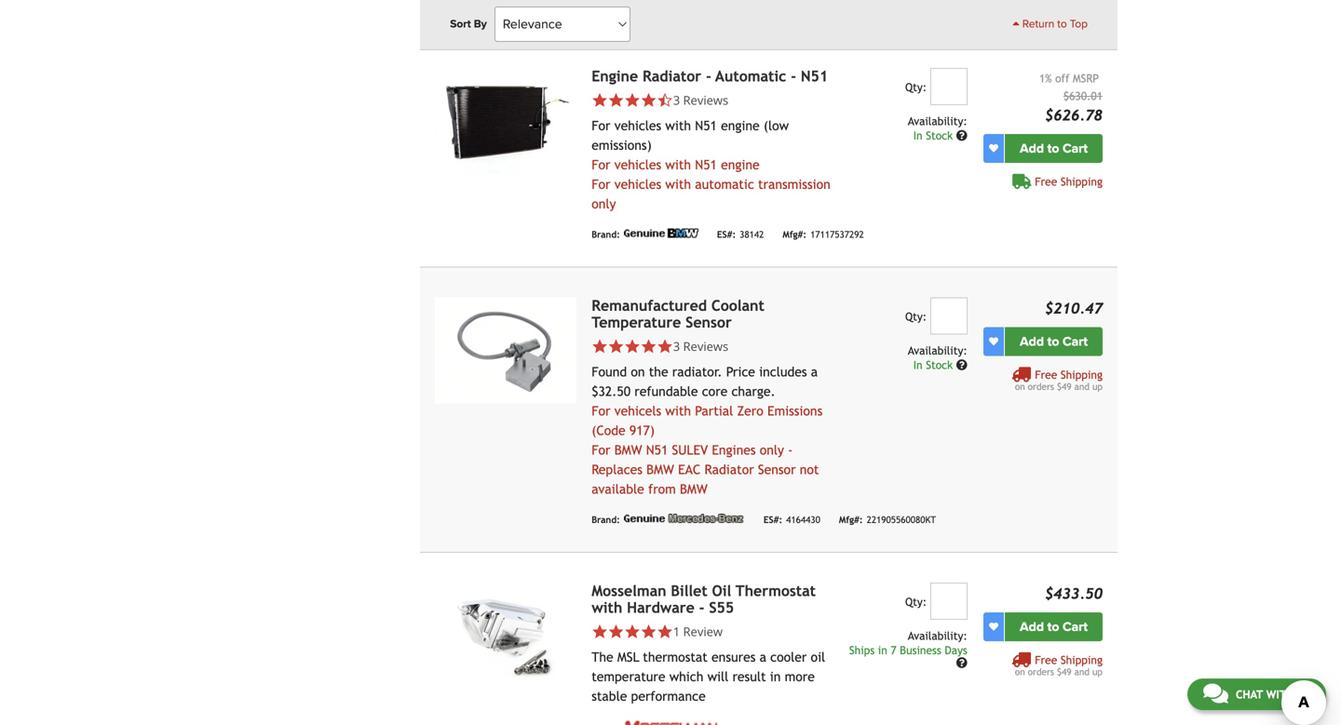 Task type: describe. For each thing, give the bounding box(es) containing it.
reviews for sensor
[[683, 338, 728, 355]]

s55
[[709, 599, 734, 616]]

return to top
[[1020, 17, 1088, 31]]

add to cart for $210.47
[[1020, 334, 1088, 350]]

business
[[900, 644, 941, 657]]

3 vehicles from the top
[[614, 177, 661, 192]]

availability: for remanufactured coolant temperature sensor
[[908, 344, 967, 357]]

the
[[649, 364, 668, 379]]

in inside the msl thermostat ensures a cooler oil temperature which will result in more stable performance
[[770, 669, 781, 684]]

1 free from the top
[[1035, 175, 1057, 188]]

comments image
[[1203, 683, 1228, 705]]

add to cart for $433.50
[[1020, 619, 1088, 635]]

charge.
[[732, 384, 775, 399]]

engine
[[592, 67, 638, 85]]

up for $433.50
[[1092, 667, 1103, 677]]

a inside the msl thermostat ensures a cooler oil temperature which will result in more stable performance
[[760, 650, 766, 665]]

transmission
[[758, 177, 831, 192]]

1 review
[[673, 623, 723, 640]]

hardware
[[627, 599, 695, 616]]

sensor inside found on the radiator. price includes a $32.50 refundable core charge. for vehicels with partial zero emissions (code 917) for bmw n51 sulev engines only - replaces bmw eac radiator sensor not available from bmw
[[758, 462, 796, 477]]

orders for $433.50
[[1028, 667, 1054, 677]]

- left automatic
[[706, 67, 711, 85]]

billet
[[671, 582, 708, 600]]

engine radiator - automatic - n51 link
[[592, 67, 828, 85]]

(code
[[592, 423, 626, 438]]

stock for engine radiator - automatic - n51
[[926, 129, 953, 142]]

core
[[702, 384, 728, 399]]

3 for from the top
[[592, 177, 610, 192]]

replaces
[[592, 462, 643, 477]]

remanufactured coolant temperature sensor
[[592, 297, 764, 331]]

- right automatic
[[791, 67, 796, 85]]

free for $210.47
[[1035, 368, 1057, 381]]

(low
[[764, 118, 789, 133]]

to for remanufactured coolant temperature sensor
[[1047, 334, 1059, 350]]

radiator.
[[672, 364, 722, 379]]

zero
[[737, 404, 763, 418]]

2 vertical spatial bmw
[[680, 482, 708, 497]]

add to cart button for $210.47
[[1005, 327, 1103, 356]]

assembled by ecs - corporate logo image
[[624, 0, 717, 8]]

1 cart from the top
[[1063, 140, 1088, 156]]

add to wish list image for remanufactured coolant temperature sensor
[[989, 337, 998, 346]]

emissions
[[767, 404, 823, 418]]

and for $210.47
[[1074, 381, 1090, 392]]

$32.50
[[592, 384, 631, 399]]

2 1 review link from the left
[[673, 623, 723, 640]]

the
[[592, 650, 613, 665]]

top
[[1070, 17, 1088, 31]]

add to wish list image
[[989, 622, 998, 632]]

mosselman
[[592, 582, 666, 600]]

0 horizontal spatial bmw
[[614, 443, 642, 458]]

question circle image for remanufactured coolant temperature sensor
[[956, 359, 967, 371]]

mosselman billet oil thermostat with hardware - s55 link
[[592, 582, 816, 616]]

add to wish list image for engine radiator - automatic - n51
[[989, 144, 998, 153]]

2 engine from the top
[[721, 157, 760, 172]]

7
[[891, 644, 897, 657]]

partial
[[695, 404, 733, 418]]

eac
[[678, 462, 701, 477]]

mfg#: for engine radiator - automatic - n51
[[783, 229, 807, 240]]

n51 inside found on the radiator. price includes a $32.50 refundable core charge. for vehicels with partial zero emissions (code 917) for bmw n51 sulev engines only - replaces bmw eac radiator sensor not available from bmw
[[646, 443, 668, 458]]

es#: 4164430
[[764, 515, 820, 525]]

available
[[592, 482, 644, 497]]

mfg#: 17117537292
[[783, 229, 864, 240]]

221905560080kt
[[867, 515, 936, 525]]

performance
[[631, 689, 706, 704]]

38142
[[740, 229, 764, 240]]

cart for $210.47
[[1063, 334, 1088, 350]]

es#4164430 - 221905560080kt - remanufactured coolant temperature sensor - found on the radiator. price includes a $32.50 refundable core charge. - genuine mercedes benz - bmw mercedes benz image
[[435, 297, 577, 404]]

cooler
[[770, 650, 807, 665]]

return
[[1022, 17, 1054, 31]]

temperature
[[592, 669, 665, 684]]

ships in 7 business days
[[849, 644, 967, 657]]

automatic
[[695, 177, 754, 192]]

orders for $210.47
[[1028, 381, 1054, 392]]

0 vertical spatial radiator
[[643, 67, 701, 85]]

result
[[732, 669, 766, 684]]

mfg#: 221905560080kt
[[839, 515, 936, 525]]

3 for temperature
[[673, 338, 680, 355]]

chat with us
[[1236, 688, 1310, 701]]

thermostat
[[736, 582, 816, 600]]

free for $433.50
[[1035, 654, 1057, 667]]

shipping for $433.50
[[1061, 654, 1103, 667]]

automatic
[[715, 67, 786, 85]]

1 engine from the top
[[721, 118, 760, 133]]

n51 right automatic
[[801, 67, 828, 85]]

1 horizontal spatial in
[[878, 644, 887, 657]]

refundable
[[634, 384, 698, 399]]

es#38142 - 17117537292 - engine radiator - automatic - n51 - for vehicles with n51 engine (low emissions) - genuine bmw - bmw image
[[435, 68, 577, 174]]

remanufactured coolant temperature sensor link
[[592, 297, 764, 331]]

$210.47
[[1045, 300, 1103, 317]]

engine radiator - automatic - n51
[[592, 67, 828, 85]]

chat with us link
[[1187, 679, 1326, 711]]

on for mosselman billet oil thermostat with hardware - s55
[[1015, 667, 1025, 677]]

cart for $433.50
[[1063, 619, 1088, 635]]

1% off msrp $630.01 $626.78
[[1039, 72, 1103, 124]]

genuine mercedes benz - corporate logo image
[[624, 514, 745, 523]]

1 shipping from the top
[[1061, 175, 1103, 188]]

coolant
[[711, 297, 764, 314]]

thermostat
[[643, 650, 708, 665]]

free shipping
[[1035, 175, 1103, 188]]

with inside mosselman billet oil thermostat with hardware - s55
[[592, 599, 622, 616]]

oil
[[712, 582, 731, 600]]

1 add from the top
[[1020, 140, 1044, 156]]

radiator inside found on the radiator. price includes a $32.50 refundable core charge. for vehicels with partial zero emissions (code 917) for bmw n51 sulev engines only - replaces bmw eac radiator sensor not available from bmw
[[705, 462, 754, 477]]

emissions)
[[592, 138, 652, 153]]

vehicels
[[614, 404, 661, 418]]

stable
[[592, 689, 627, 704]]

half star image
[[657, 92, 673, 108]]

found
[[592, 364, 627, 379]]

$630.01
[[1063, 89, 1103, 102]]

price
[[726, 364, 755, 379]]

add for $210.47
[[1020, 334, 1044, 350]]

mosselman billet oil thermostat with hardware - s55
[[592, 582, 816, 616]]

free shipping on orders $49 and up for $210.47
[[1015, 368, 1103, 392]]

n51 down engine radiator - automatic - n51
[[695, 118, 717, 133]]

qty: for mosselman billet oil thermostat with hardware - s55
[[905, 595, 927, 608]]

availability: for engine radiator - automatic - n51
[[908, 114, 967, 127]]

sensor inside the remanufactured coolant temperature sensor
[[686, 314, 732, 331]]

sort by
[[450, 17, 487, 31]]

sort
[[450, 17, 471, 31]]

found on the radiator. price includes a $32.50 refundable core charge. for vehicels with partial zero emissions (code 917) for bmw n51 sulev engines only - replaces bmw eac radiator sensor not available from bmw
[[592, 364, 823, 497]]

msl
[[617, 650, 639, 665]]

from
[[648, 482, 676, 497]]

n51 up automatic
[[695, 157, 717, 172]]



Task type: vqa. For each thing, say whether or not it's contained in the screenshot.
question
no



Task type: locate. For each thing, give the bounding box(es) containing it.
1 vertical spatial up
[[1092, 667, 1103, 677]]

2 3 reviews from the top
[[673, 338, 728, 355]]

None number field
[[930, 68, 967, 105], [930, 297, 967, 335], [930, 583, 967, 620], [930, 68, 967, 105], [930, 297, 967, 335], [930, 583, 967, 620]]

1 horizontal spatial mfg#:
[[839, 515, 863, 525]]

3 add to cart from the top
[[1020, 619, 1088, 635]]

1 availability: from the top
[[908, 114, 967, 127]]

1 vertical spatial free shipping on orders $49 and up
[[1015, 654, 1103, 677]]

shipping for $210.47
[[1061, 368, 1103, 381]]

1 for from the top
[[592, 118, 610, 133]]

reviews for automatic
[[683, 92, 728, 108]]

up down $210.47
[[1092, 381, 1103, 392]]

brand:
[[592, 229, 620, 240], [592, 515, 620, 525]]

1
[[673, 623, 680, 640]]

1 vertical spatial in
[[913, 358, 923, 371]]

3 for -
[[673, 92, 680, 108]]

1 review link down mosselman billet oil thermostat with hardware - s55
[[673, 623, 723, 640]]

stock
[[926, 129, 953, 142], [926, 358, 953, 371]]

0 horizontal spatial in
[[770, 669, 781, 684]]

free shipping on orders $49 and up
[[1015, 368, 1103, 392], [1015, 654, 1103, 677]]

2 vertical spatial cart
[[1063, 619, 1088, 635]]

qty: for engine radiator - automatic - n51
[[905, 80, 927, 93]]

up for $210.47
[[1092, 381, 1103, 392]]

free shipping on orders $49 and up down "$433.50"
[[1015, 654, 1103, 677]]

mfg#: right 4164430
[[839, 515, 863, 525]]

0 vertical spatial vehicles
[[614, 118, 661, 133]]

free down "$433.50"
[[1035, 654, 1057, 667]]

oil
[[811, 650, 825, 665]]

1 vertical spatial free
[[1035, 368, 1057, 381]]

add for $433.50
[[1020, 619, 1044, 635]]

availability: for mosselman billet oil thermostat with hardware - s55
[[908, 629, 967, 642]]

add to cart up free shipping
[[1020, 140, 1088, 156]]

add to wish list image
[[989, 144, 998, 153], [989, 337, 998, 346]]

1 vertical spatial orders
[[1028, 667, 1054, 677]]

3 qty: from the top
[[905, 595, 927, 608]]

on for remanufactured coolant temperature sensor
[[1015, 381, 1025, 392]]

free shipping on orders $49 and up for $433.50
[[1015, 654, 1103, 677]]

for
[[592, 118, 610, 133], [592, 157, 610, 172], [592, 177, 610, 192], [592, 404, 610, 418], [592, 443, 610, 458]]

a up result
[[760, 650, 766, 665]]

to down $210.47
[[1047, 334, 1059, 350]]

- left s55
[[699, 599, 705, 616]]

0 vertical spatial availability:
[[908, 114, 967, 127]]

1 3 from the top
[[673, 92, 680, 108]]

1 horizontal spatial es#:
[[764, 515, 782, 525]]

2 vehicles from the top
[[614, 157, 661, 172]]

mosselman turbosystems - corporate logo image
[[624, 721, 717, 725]]

1 in from the top
[[913, 129, 923, 142]]

only inside for vehicles with n51 engine (low emissions) for vehicles with n51 engine for vehicles with automatic transmission only
[[592, 196, 616, 211]]

1 horizontal spatial radiator
[[705, 462, 754, 477]]

4164430
[[786, 515, 820, 525]]

bmw up from
[[646, 462, 674, 477]]

and down "$433.50"
[[1074, 667, 1090, 677]]

add to cart down $210.47
[[1020, 334, 1088, 350]]

chat
[[1236, 688, 1263, 701]]

es#: left 4164430
[[764, 515, 782, 525]]

1 vertical spatial on
[[1015, 381, 1025, 392]]

in stock for engine radiator - automatic - n51
[[913, 129, 956, 142]]

availability:
[[908, 114, 967, 127], [908, 344, 967, 357], [908, 629, 967, 642]]

reviews up radiator.
[[683, 338, 728, 355]]

1 vertical spatial add
[[1020, 334, 1044, 350]]

es#:
[[717, 229, 736, 240], [764, 515, 782, 525]]

1 brand: from the top
[[592, 229, 620, 240]]

1 add to wish list image from the top
[[989, 144, 998, 153]]

sensor
[[686, 314, 732, 331], [758, 462, 796, 477]]

in left the 7
[[878, 644, 887, 657]]

$49 down "$433.50"
[[1057, 667, 1072, 677]]

2 vertical spatial shipping
[[1061, 654, 1103, 667]]

1 vertical spatial qty:
[[905, 310, 927, 323]]

- down emissions
[[788, 443, 793, 458]]

sensor left not
[[758, 462, 796, 477]]

add to cart button up free shipping
[[1005, 134, 1103, 163]]

1 vertical spatial mfg#:
[[839, 515, 863, 525]]

2 and from the top
[[1074, 667, 1090, 677]]

3 cart from the top
[[1063, 619, 1088, 635]]

0 vertical spatial 3 reviews
[[673, 92, 728, 108]]

3 reviews for temperature
[[673, 338, 728, 355]]

sensor up radiator.
[[686, 314, 732, 331]]

2 vertical spatial availability:
[[908, 629, 967, 642]]

1 review link
[[592, 623, 832, 640], [673, 623, 723, 640]]

up
[[1092, 381, 1103, 392], [1092, 667, 1103, 677]]

0 vertical spatial sensor
[[686, 314, 732, 331]]

1 vertical spatial bmw
[[646, 462, 674, 477]]

2 availability: from the top
[[908, 344, 967, 357]]

mfg#: for remanufactured coolant temperature sensor
[[839, 515, 863, 525]]

2 add from the top
[[1020, 334, 1044, 350]]

1 vertical spatial engine
[[721, 157, 760, 172]]

1 and from the top
[[1074, 381, 1090, 392]]

0 vertical spatial add to cart
[[1020, 140, 1088, 156]]

in stock for remanufactured coolant temperature sensor
[[913, 358, 956, 371]]

0 horizontal spatial es#:
[[717, 229, 736, 240]]

2 vertical spatial add to cart
[[1020, 619, 1088, 635]]

$49 for $433.50
[[1057, 667, 1072, 677]]

2 cart from the top
[[1063, 334, 1088, 350]]

2 in from the top
[[913, 358, 923, 371]]

msrp
[[1073, 72, 1099, 85]]

temperature
[[592, 314, 681, 331]]

1 vertical spatial and
[[1074, 667, 1090, 677]]

es#: for automatic
[[717, 229, 736, 240]]

0 vertical spatial in
[[913, 129, 923, 142]]

$626.78
[[1045, 106, 1103, 124]]

3 down remanufactured coolant temperature sensor link
[[673, 338, 680, 355]]

0 vertical spatial mfg#:
[[783, 229, 807, 240]]

2 $49 from the top
[[1057, 667, 1072, 677]]

add to cart button down "$433.50"
[[1005, 613, 1103, 642]]

1 orders from the top
[[1028, 381, 1054, 392]]

0 vertical spatial $49
[[1057, 381, 1072, 392]]

0 vertical spatial free shipping on orders $49 and up
[[1015, 368, 1103, 392]]

1 vertical spatial reviews
[[683, 338, 728, 355]]

$49 down $210.47
[[1057, 381, 1072, 392]]

add to cart
[[1020, 140, 1088, 156], [1020, 334, 1088, 350], [1020, 619, 1088, 635]]

1 vertical spatial availability:
[[908, 344, 967, 357]]

2 in stock from the top
[[913, 358, 956, 371]]

in stock
[[913, 129, 956, 142], [913, 358, 956, 371]]

1 3 reviews from the top
[[673, 92, 728, 108]]

0 vertical spatial add to cart button
[[1005, 134, 1103, 163]]

0 vertical spatial question circle image
[[956, 130, 967, 141]]

1%
[[1039, 72, 1052, 85]]

to left the top at right
[[1057, 17, 1067, 31]]

0 vertical spatial in
[[878, 644, 887, 657]]

only inside found on the radiator. price includes a $32.50 refundable core charge. for vehicels with partial zero emissions (code 917) for bmw n51 sulev engines only - replaces bmw eac radiator sensor not available from bmw
[[760, 443, 784, 458]]

to for mosselman billet oil thermostat with hardware - s55
[[1047, 619, 1059, 635]]

3 shipping from the top
[[1061, 654, 1103, 667]]

3 add from the top
[[1020, 619, 1044, 635]]

to up free shipping
[[1047, 140, 1059, 156]]

in for engine radiator - automatic - n51
[[913, 129, 923, 142]]

vehicles
[[614, 118, 661, 133], [614, 157, 661, 172], [614, 177, 661, 192]]

remanufactured
[[592, 297, 707, 314]]

1 add to cart button from the top
[[1005, 134, 1103, 163]]

1 vertical spatial radiator
[[705, 462, 754, 477]]

1 vertical spatial add to cart button
[[1005, 327, 1103, 356]]

1 reviews from the top
[[683, 92, 728, 108]]

engines
[[712, 443, 756, 458]]

by
[[474, 17, 487, 31]]

2 vertical spatial on
[[1015, 667, 1025, 677]]

$49 for $210.47
[[1057, 381, 1072, 392]]

es#: left 38142
[[717, 229, 736, 240]]

17117537292
[[810, 229, 864, 240]]

1 vertical spatial cart
[[1063, 334, 1088, 350]]

2 orders from the top
[[1028, 667, 1054, 677]]

qty: for remanufactured coolant temperature sensor
[[905, 310, 927, 323]]

2 for from the top
[[592, 157, 610, 172]]

2 free from the top
[[1035, 368, 1057, 381]]

2 vertical spatial vehicles
[[614, 177, 661, 192]]

cart down $210.47
[[1063, 334, 1088, 350]]

2 add to cart from the top
[[1020, 334, 1088, 350]]

and for $433.50
[[1074, 667, 1090, 677]]

1 vertical spatial shipping
[[1061, 368, 1103, 381]]

radiator down engines
[[705, 462, 754, 477]]

1 stock from the top
[[926, 129, 953, 142]]

3 reviews up radiator.
[[673, 338, 728, 355]]

1 up from the top
[[1092, 381, 1103, 392]]

free down $210.47
[[1035, 368, 1057, 381]]

0 vertical spatial bmw
[[614, 443, 642, 458]]

1 vertical spatial brand:
[[592, 515, 620, 525]]

917)
[[629, 423, 655, 438]]

0 vertical spatial 3
[[673, 92, 680, 108]]

in
[[878, 644, 887, 657], [770, 669, 781, 684]]

3 reviews down the 'engine radiator - automatic - n51' "link"
[[673, 92, 728, 108]]

engine
[[721, 118, 760, 133], [721, 157, 760, 172]]

question circle image
[[956, 657, 967, 669]]

1 vertical spatial 3 reviews
[[673, 338, 728, 355]]

reviews down the 'engine radiator - automatic - n51' "link"
[[683, 92, 728, 108]]

radiator up 'half star' icon
[[643, 67, 701, 85]]

2 vertical spatial free
[[1035, 654, 1057, 667]]

2 add to cart button from the top
[[1005, 327, 1103, 356]]

1 in stock from the top
[[913, 129, 956, 142]]

0 vertical spatial a
[[811, 364, 818, 379]]

1 review link down s55
[[592, 623, 832, 640]]

- inside found on the radiator. price includes a $32.50 refundable core charge. for vehicels with partial zero emissions (code 917) for bmw n51 sulev engines only - replaces bmw eac radiator sensor not available from bmw
[[788, 443, 793, 458]]

0 vertical spatial qty:
[[905, 80, 927, 93]]

question circle image for engine radiator - automatic - n51
[[956, 130, 967, 141]]

caret up image
[[1013, 18, 1020, 29]]

1 vertical spatial vehicles
[[614, 157, 661, 172]]

sulev
[[672, 443, 708, 458]]

1 vertical spatial a
[[760, 650, 766, 665]]

to down "$433.50"
[[1047, 619, 1059, 635]]

orders right question circle image
[[1028, 667, 1054, 677]]

2 qty: from the top
[[905, 310, 927, 323]]

3 add to cart button from the top
[[1005, 613, 1103, 642]]

1 vertical spatial in stock
[[913, 358, 956, 371]]

0 horizontal spatial a
[[760, 650, 766, 665]]

1 vehicles from the top
[[614, 118, 661, 133]]

free
[[1035, 175, 1057, 188], [1035, 368, 1057, 381], [1035, 654, 1057, 667]]

3 down engine radiator - automatic - n51
[[673, 92, 680, 108]]

days
[[945, 644, 967, 657]]

to
[[1057, 17, 1067, 31], [1047, 140, 1059, 156], [1047, 334, 1059, 350], [1047, 619, 1059, 635]]

1 vertical spatial 3
[[673, 338, 680, 355]]

0 vertical spatial only
[[592, 196, 616, 211]]

bmw down eac
[[680, 482, 708, 497]]

1 horizontal spatial a
[[811, 364, 818, 379]]

3 reviews
[[673, 92, 728, 108], [673, 338, 728, 355]]

in down cooler
[[770, 669, 781, 684]]

and
[[1074, 381, 1090, 392], [1074, 667, 1090, 677]]

3 free from the top
[[1035, 654, 1057, 667]]

us
[[1297, 688, 1310, 701]]

shipping down $626.78
[[1061, 175, 1103, 188]]

star image
[[592, 92, 608, 108], [608, 92, 624, 108], [640, 92, 657, 108], [592, 624, 608, 640], [624, 624, 640, 640], [640, 624, 657, 640]]

- inside mosselman billet oil thermostat with hardware - s55
[[699, 599, 705, 616]]

question circle image
[[956, 130, 967, 141], [956, 359, 967, 371]]

add to cart down "$433.50"
[[1020, 619, 1088, 635]]

0 vertical spatial free
[[1035, 175, 1057, 188]]

2 up from the top
[[1092, 667, 1103, 677]]

return to top link
[[1013, 16, 1088, 33]]

3 reviews link
[[592, 92, 832, 108], [673, 92, 728, 108], [592, 338, 832, 355], [673, 338, 728, 355]]

bmw
[[614, 443, 642, 458], [646, 462, 674, 477], [680, 482, 708, 497]]

1 free shipping on orders $49 and up from the top
[[1015, 368, 1103, 392]]

ships
[[849, 644, 875, 657]]

add to cart button for $433.50
[[1005, 613, 1103, 642]]

2 3 from the top
[[673, 338, 680, 355]]

2 vertical spatial qty:
[[905, 595, 927, 608]]

1 qty: from the top
[[905, 80, 927, 93]]

1 1 review link from the left
[[592, 623, 832, 640]]

1 horizontal spatial sensor
[[758, 462, 796, 477]]

3 availability: from the top
[[908, 629, 967, 642]]

brand: down available
[[592, 515, 620, 525]]

more
[[785, 669, 815, 684]]

n51
[[801, 67, 828, 85], [695, 118, 717, 133], [695, 157, 717, 172], [646, 443, 668, 458]]

cart down "$433.50"
[[1063, 619, 1088, 635]]

n51 down 917)
[[646, 443, 668, 458]]

cart down $626.78
[[1063, 140, 1088, 156]]

2 vertical spatial add
[[1020, 619, 1044, 635]]

brand: left genuine bmw - corporate logo
[[592, 229, 620, 240]]

0 vertical spatial add to wish list image
[[989, 144, 998, 153]]

5 for from the top
[[592, 443, 610, 458]]

0 vertical spatial on
[[631, 364, 645, 379]]

free down $626.78
[[1035, 175, 1057, 188]]

1 vertical spatial add to wish list image
[[989, 337, 998, 346]]

a inside found on the radiator. price includes a $32.50 refundable core charge. for vehicels with partial zero emissions (code 917) for bmw n51 sulev engines only - replaces bmw eac radiator sensor not available from bmw
[[811, 364, 818, 379]]

0 horizontal spatial sensor
[[686, 314, 732, 331]]

free shipping on orders $49 and up down $210.47
[[1015, 368, 1103, 392]]

0 horizontal spatial mfg#:
[[783, 229, 807, 240]]

with
[[665, 118, 691, 133], [665, 157, 691, 172], [665, 177, 691, 192], [665, 404, 691, 418], [592, 599, 622, 616], [1266, 688, 1294, 701]]

mfg#:
[[783, 229, 807, 240], [839, 515, 863, 525]]

1 add to cart from the top
[[1020, 140, 1088, 156]]

1 vertical spatial es#:
[[764, 515, 782, 525]]

add to cart button down $210.47
[[1005, 327, 1103, 356]]

0 vertical spatial reviews
[[683, 92, 728, 108]]

0 vertical spatial stock
[[926, 129, 953, 142]]

genuine bmw - corporate logo image
[[624, 228, 698, 238]]

0 vertical spatial up
[[1092, 381, 1103, 392]]

2 free shipping on orders $49 and up from the top
[[1015, 654, 1103, 677]]

shipping down "$433.50"
[[1061, 654, 1103, 667]]

will
[[707, 669, 729, 684]]

mfg#: left 17117537292
[[783, 229, 807, 240]]

up down "$433.50"
[[1092, 667, 1103, 677]]

off
[[1055, 72, 1070, 85]]

1 vertical spatial sensor
[[758, 462, 796, 477]]

2 vertical spatial add to cart button
[[1005, 613, 1103, 642]]

1 $49 from the top
[[1057, 381, 1072, 392]]

bmw up replaces
[[614, 443, 642, 458]]

star image
[[624, 92, 640, 108], [592, 338, 608, 355], [608, 338, 624, 355], [624, 338, 640, 355], [640, 338, 657, 355], [657, 338, 673, 355], [608, 624, 624, 640], [657, 624, 673, 640]]

2 shipping from the top
[[1061, 368, 1103, 381]]

the msl thermostat ensures a cooler oil temperature which will result in more stable performance
[[592, 650, 825, 704]]

2 horizontal spatial bmw
[[680, 482, 708, 497]]

es#4446093 - ots55.t85 - mosselman billet oil thermostat with hardware - s55 - the msl thermostat ensures a cooler oil temperature which will result in more stable performance - mosselman turbosystems - bmw image
[[435, 583, 577, 689]]

on inside found on the radiator. price includes a $32.50 refundable core charge. for vehicels with partial zero emissions (code 917) for bmw n51 sulev engines only - replaces bmw eac radiator sensor not available from bmw
[[631, 364, 645, 379]]

radiator
[[643, 67, 701, 85], [705, 462, 754, 477]]

which
[[669, 669, 703, 684]]

a
[[811, 364, 818, 379], [760, 650, 766, 665]]

0 vertical spatial brand:
[[592, 229, 620, 240]]

ensures
[[712, 650, 756, 665]]

in for remanufactured coolant temperature sensor
[[913, 358, 923, 371]]

shipping
[[1061, 175, 1103, 188], [1061, 368, 1103, 381], [1061, 654, 1103, 667]]

0 vertical spatial and
[[1074, 381, 1090, 392]]

1 question circle image from the top
[[956, 130, 967, 141]]

shipping down $210.47
[[1061, 368, 1103, 381]]

only down emissions)
[[592, 196, 616, 211]]

a right includes
[[811, 364, 818, 379]]

0 horizontal spatial radiator
[[643, 67, 701, 85]]

with inside found on the radiator. price includes a $32.50 refundable core charge. for vehicels with partial zero emissions (code 917) for bmw n51 sulev engines only - replaces bmw eac radiator sensor not available from bmw
[[665, 404, 691, 418]]

not
[[800, 462, 819, 477]]

engine left (low
[[721, 118, 760, 133]]

0 horizontal spatial only
[[592, 196, 616, 211]]

to for engine radiator - automatic - n51
[[1047, 140, 1059, 156]]

brand: for remanufactured coolant temperature sensor
[[592, 515, 620, 525]]

0 vertical spatial add
[[1020, 140, 1044, 156]]

2 add to wish list image from the top
[[989, 337, 998, 346]]

for vehicles with n51 engine (low emissions) for vehicles with n51 engine for vehicles with automatic transmission only
[[592, 118, 831, 211]]

orders down $210.47
[[1028, 381, 1054, 392]]

1 vertical spatial stock
[[926, 358, 953, 371]]

1 vertical spatial $49
[[1057, 667, 1072, 677]]

1 vertical spatial in
[[770, 669, 781, 684]]

es#: for sensor
[[764, 515, 782, 525]]

1 vertical spatial question circle image
[[956, 359, 967, 371]]

3
[[673, 92, 680, 108], [673, 338, 680, 355]]

2 question circle image from the top
[[956, 359, 967, 371]]

0 vertical spatial cart
[[1063, 140, 1088, 156]]

0 vertical spatial engine
[[721, 118, 760, 133]]

includes
[[759, 364, 807, 379]]

$49
[[1057, 381, 1072, 392], [1057, 667, 1072, 677]]

$433.50
[[1045, 585, 1103, 602]]

0 vertical spatial shipping
[[1061, 175, 1103, 188]]

only right engines
[[760, 443, 784, 458]]

4 for from the top
[[592, 404, 610, 418]]

add to cart button
[[1005, 134, 1103, 163], [1005, 327, 1103, 356], [1005, 613, 1103, 642]]

1 vertical spatial add to cart
[[1020, 334, 1088, 350]]

1 vertical spatial only
[[760, 443, 784, 458]]

engine up automatic
[[721, 157, 760, 172]]

2 stock from the top
[[926, 358, 953, 371]]

1 horizontal spatial bmw
[[646, 462, 674, 477]]

3 reviews for -
[[673, 92, 728, 108]]

0 vertical spatial es#:
[[717, 229, 736, 240]]

0 vertical spatial in stock
[[913, 129, 956, 142]]

stock for remanufactured coolant temperature sensor
[[926, 358, 953, 371]]

1 horizontal spatial only
[[760, 443, 784, 458]]

review
[[683, 623, 723, 640]]

2 reviews from the top
[[683, 338, 728, 355]]

and down $210.47
[[1074, 381, 1090, 392]]

0 vertical spatial orders
[[1028, 381, 1054, 392]]

2 brand: from the top
[[592, 515, 620, 525]]

es#: 38142
[[717, 229, 764, 240]]

brand: for engine radiator - automatic - n51
[[592, 229, 620, 240]]



